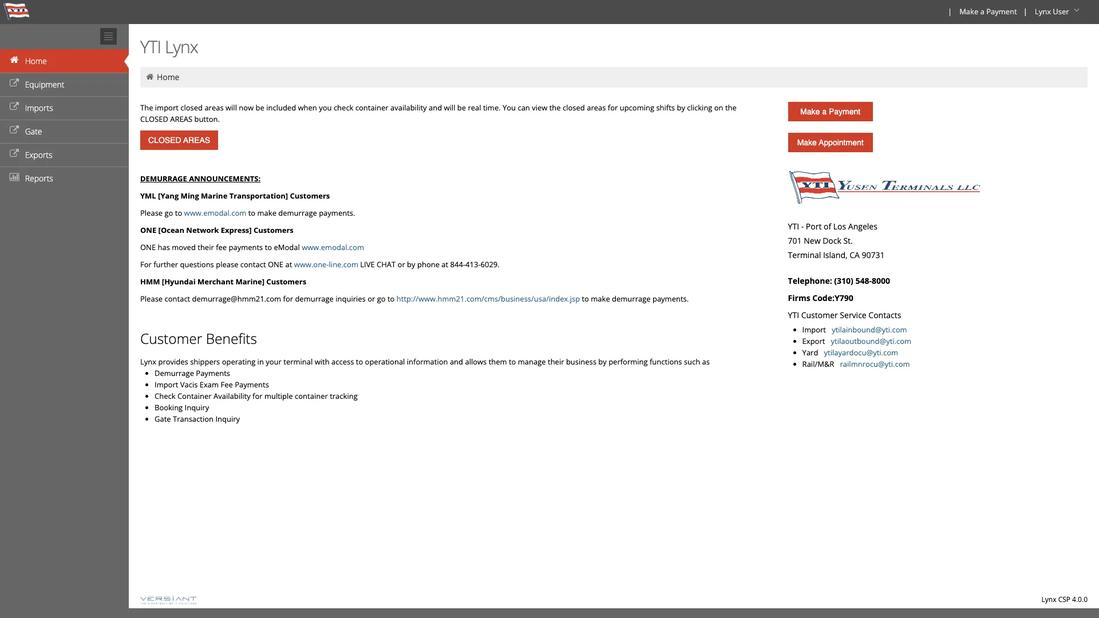 Task type: locate. For each thing, give the bounding box(es) containing it.
export
[[803, 336, 826, 347]]

user
[[1053, 6, 1070, 17]]

4.0.0
[[1073, 595, 1088, 605]]

marine]
[[236, 277, 265, 287]]

yti lynx
[[140, 35, 198, 58]]

transportation]
[[229, 191, 288, 201]]

1 horizontal spatial inquiry
[[216, 414, 240, 424]]

make a payment link
[[955, 0, 1022, 24], [788, 102, 873, 121]]

operational
[[365, 357, 405, 367]]

go right inquiries
[[377, 294, 386, 304]]

external link image inside equipment 'link'
[[9, 80, 20, 88]]

0 horizontal spatial www.emodal.com link
[[184, 208, 246, 218]]

customers down www.one-
[[267, 277, 307, 287]]

customer
[[802, 310, 838, 321], [140, 329, 202, 348]]

external link image down external link icon
[[9, 127, 20, 135]]

1 horizontal spatial or
[[398, 259, 405, 270]]

closed up areas
[[181, 103, 203, 113]]

0 horizontal spatial make a payment link
[[788, 102, 873, 121]]

1 vertical spatial and
[[450, 357, 463, 367]]

1 horizontal spatial make a payment link
[[955, 0, 1022, 24]]

0 horizontal spatial areas
[[205, 103, 224, 113]]

0 horizontal spatial gate
[[25, 126, 42, 137]]

imports
[[25, 103, 53, 113]]

on
[[715, 103, 724, 113]]

inquiry down availability
[[216, 414, 240, 424]]

0 vertical spatial make a payment
[[960, 6, 1018, 17]]

make for make appointment link at right
[[798, 138, 817, 147]]

st.
[[844, 235, 853, 246]]

1 vertical spatial make
[[591, 294, 610, 304]]

import up the export
[[803, 325, 830, 335]]

for down for further questions please contact one at www.one-line.com live chat or by phone at 844-413-6029.
[[283, 294, 293, 304]]

at left the 844-
[[442, 259, 449, 270]]

or right inquiries
[[368, 294, 375, 304]]

lynx for lynx user
[[1035, 6, 1052, 17]]

1 horizontal spatial at
[[442, 259, 449, 270]]

gate link
[[0, 120, 129, 143]]

1 horizontal spatial be
[[458, 103, 466, 113]]

www.emodal.com link up www.one-line.com link
[[302, 242, 364, 253]]

0 horizontal spatial customer
[[140, 329, 202, 348]]

0 horizontal spatial payments.
[[319, 208, 355, 218]]

please
[[140, 208, 163, 218], [140, 294, 163, 304]]

|
[[948, 6, 953, 17], [1024, 6, 1028, 17]]

home right home icon
[[157, 72, 180, 82]]

gate up the exports
[[25, 126, 42, 137]]

1 will from the left
[[226, 103, 237, 113]]

home link
[[0, 49, 129, 73], [157, 72, 180, 82]]

1 vertical spatial make
[[801, 107, 820, 116]]

1 horizontal spatial |
[[1024, 6, 1028, 17]]

time.
[[483, 103, 501, 113]]

1 horizontal spatial make
[[591, 294, 610, 304]]

vacis
[[180, 380, 198, 390]]

844-
[[451, 259, 466, 270]]

will left real
[[444, 103, 456, 113]]

or right the chat
[[398, 259, 405, 270]]

one left [ocean
[[140, 225, 156, 235]]

external link image for exports
[[9, 150, 20, 158]]

0 vertical spatial external link image
[[9, 80, 20, 88]]

1 horizontal spatial container
[[356, 103, 389, 113]]

2 vertical spatial yti
[[788, 310, 800, 321]]

home right home image
[[25, 56, 47, 66]]

areas
[[170, 114, 192, 124]]

payment left lynx user
[[987, 6, 1018, 17]]

contact down one has moved their fee payments to emodal www.emodal.com
[[240, 259, 266, 270]]

0 vertical spatial by
[[677, 103, 686, 113]]

1 vertical spatial by
[[407, 259, 416, 270]]

equipment link
[[0, 73, 129, 96]]

1 horizontal spatial gate
[[155, 414, 171, 424]]

www.emodal.com
[[184, 208, 246, 218], [302, 242, 364, 253]]

1 vertical spatial a
[[823, 107, 827, 116]]

0 horizontal spatial or
[[368, 294, 375, 304]]

functions
[[650, 357, 682, 367]]

0 vertical spatial payment
[[987, 6, 1018, 17]]

hmm
[[140, 277, 160, 287]]

2 please from the top
[[140, 294, 163, 304]]

or
[[398, 259, 405, 270], [368, 294, 375, 304]]

None submit
[[140, 131, 218, 150]]

1 vertical spatial their
[[548, 357, 564, 367]]

1 horizontal spatial go
[[377, 294, 386, 304]]

1 vertical spatial home
[[157, 72, 180, 82]]

contact down [hyundai
[[165, 294, 190, 304]]

home link right home icon
[[157, 72, 180, 82]]

1 vertical spatial www.emodal.com
[[302, 242, 364, 253]]

button.
[[194, 114, 220, 124]]

closed right view
[[563, 103, 585, 113]]

customer up provides
[[140, 329, 202, 348]]

telephone: (310) 548-8000
[[788, 275, 891, 286]]

1 horizontal spatial home
[[157, 72, 180, 82]]

0 horizontal spatial inquiry
[[185, 403, 209, 413]]

yti left -
[[788, 221, 800, 232]]

at
[[285, 259, 292, 270], [442, 259, 449, 270]]

the right the on
[[726, 103, 737, 113]]

firms code:y790
[[788, 293, 854, 304]]

one for one [ocean network express] customers
[[140, 225, 156, 235]]

terminal
[[284, 357, 313, 367]]

1 horizontal spatial import
[[803, 325, 830, 335]]

0 vertical spatial import
[[803, 325, 830, 335]]

container right the check on the top
[[356, 103, 389, 113]]

2 vertical spatial external link image
[[9, 150, 20, 158]]

please down hmm
[[140, 294, 163, 304]]

1 horizontal spatial payment
[[987, 6, 1018, 17]]

angle down image
[[1072, 6, 1083, 14]]

1 vertical spatial please
[[140, 294, 163, 304]]

0 horizontal spatial container
[[295, 391, 328, 402]]

by left phone
[[407, 259, 416, 270]]

customers for one [ocean network express] customers
[[254, 225, 294, 235]]

1 vertical spatial go
[[377, 294, 386, 304]]

payments up availability
[[235, 380, 269, 390]]

0 horizontal spatial payment
[[829, 107, 861, 116]]

1 horizontal spatial their
[[548, 357, 564, 367]]

external link image up bar chart image
[[9, 150, 20, 158]]

1 please from the top
[[140, 208, 163, 218]]

1 at from the left
[[285, 259, 292, 270]]

and left allows
[[450, 357, 463, 367]]

will
[[226, 103, 237, 113], [444, 103, 456, 113]]

firms
[[788, 293, 811, 304]]

0 horizontal spatial closed
[[181, 103, 203, 113]]

import inside lynx provides shippers operating in your terminal with access to operational information and allows them to manage their business by performing functions such as demurrage payments import vacis exam fee payments check container availability for multiple container tracking booking inquiry gate transaction inquiry
[[155, 380, 178, 390]]

2 vertical spatial for
[[253, 391, 263, 402]]

1 vertical spatial yti
[[788, 221, 800, 232]]

1 horizontal spatial for
[[283, 294, 293, 304]]

1 horizontal spatial and
[[450, 357, 463, 367]]

0 vertical spatial www.emodal.com link
[[184, 208, 246, 218]]

lynx inside lynx provides shippers operating in your terminal with access to operational information and allows them to manage their business by performing functions such as demurrage payments import vacis exam fee payments check container availability for multiple container tracking booking inquiry gate transaction inquiry
[[140, 357, 156, 367]]

0 vertical spatial yti
[[140, 35, 161, 58]]

0 horizontal spatial |
[[948, 6, 953, 17]]

2 horizontal spatial by
[[677, 103, 686, 113]]

one down emodal
[[268, 259, 284, 270]]

www.emodal.com up www.one-line.com link
[[302, 242, 364, 253]]

2 vertical spatial make
[[798, 138, 817, 147]]

for left multiple
[[253, 391, 263, 402]]

1 vertical spatial www.emodal.com link
[[302, 242, 364, 253]]

1 horizontal spatial contact
[[240, 259, 266, 270]]

ytilainbound@yti.com link
[[832, 325, 908, 335]]

0 vertical spatial one
[[140, 225, 156, 235]]

1 vertical spatial contact
[[165, 294, 190, 304]]

external link image inside exports link
[[9, 150, 20, 158]]

customers right the transportation]
[[290, 191, 330, 201]]

www.emodal.com down marine at the left of the page
[[184, 208, 246, 218]]

1 horizontal spatial closed
[[563, 103, 585, 113]]

the
[[550, 103, 561, 113], [726, 103, 737, 113]]

areas
[[205, 103, 224, 113], [587, 103, 606, 113]]

1 horizontal spatial payments.
[[653, 294, 689, 304]]

make a payment
[[960, 6, 1018, 17], [801, 107, 861, 116]]

hmm [hyundai merchant marine] customers
[[140, 277, 307, 287]]

2 vertical spatial customers
[[267, 277, 307, 287]]

los
[[834, 221, 847, 232]]

home image
[[9, 56, 20, 64]]

questions
[[180, 259, 214, 270]]

make for leftmost the make a payment link
[[801, 107, 820, 116]]

2 external link image from the top
[[9, 127, 20, 135]]

terminal
[[788, 250, 822, 261]]

transaction
[[173, 414, 214, 424]]

them
[[489, 357, 507, 367]]

www.one-
[[294, 259, 329, 270]]

container
[[177, 391, 212, 402]]

1 vertical spatial customer
[[140, 329, 202, 348]]

0 horizontal spatial be
[[256, 103, 265, 113]]

their right manage
[[548, 357, 564, 367]]

be
[[256, 103, 265, 113], [458, 103, 466, 113]]

for left upcoming
[[608, 103, 618, 113]]

yml [yang ming marine transportation] customers
[[140, 191, 330, 201]]

operating
[[222, 357, 256, 367]]

container inside the import closed areas will now be included when you check container availability and will be real time.  you can view the closed areas for upcoming shifts by clicking on the closed areas button.
[[356, 103, 389, 113]]

payment up "appointment"
[[829, 107, 861, 116]]

their inside lynx provides shippers operating in your terminal with access to operational information and allows them to manage their business by performing functions such as demurrage payments import vacis exam fee payments check container availability for multiple container tracking booking inquiry gate transaction inquiry
[[548, 357, 564, 367]]

0 vertical spatial www.emodal.com
[[184, 208, 246, 218]]

customer down the "firms code:y790"
[[802, 310, 838, 321]]

2 vertical spatial by
[[599, 357, 607, 367]]

external link image down home image
[[9, 80, 20, 88]]

0 horizontal spatial for
[[253, 391, 263, 402]]

1 vertical spatial one
[[140, 242, 156, 253]]

www.emodal.com link for to make demurrage payments.
[[184, 208, 246, 218]]

1 horizontal spatial www.emodal.com
[[302, 242, 364, 253]]

reports
[[25, 173, 53, 184]]

yti down firms
[[788, 310, 800, 321]]

1 horizontal spatial make a payment
[[960, 6, 1018, 17]]

1 horizontal spatial will
[[444, 103, 456, 113]]

at down emodal
[[285, 259, 292, 270]]

be left real
[[458, 103, 466, 113]]

go down [yang
[[165, 208, 173, 218]]

please for please contact demurrage@hmm21.com for demurrage inquiries or go to
[[140, 294, 163, 304]]

please down yml
[[140, 208, 163, 218]]

lynx for lynx csp 4.0.0
[[1042, 595, 1057, 605]]

customers up emodal
[[254, 225, 294, 235]]

www.emodal.com link down marine at the left of the page
[[184, 208, 246, 218]]

container left tracking
[[295, 391, 328, 402]]

1 horizontal spatial by
[[599, 357, 607, 367]]

external link image
[[9, 103, 20, 111]]

their left fee
[[198, 242, 214, 253]]

yml
[[140, 191, 156, 201]]

equipment
[[25, 79, 64, 90]]

ca
[[850, 250, 860, 261]]

container
[[356, 103, 389, 113], [295, 391, 328, 402]]

1 horizontal spatial payments
[[235, 380, 269, 390]]

home
[[25, 56, 47, 66], [157, 72, 180, 82]]

1 horizontal spatial home link
[[157, 72, 180, 82]]

0 vertical spatial payments.
[[319, 208, 355, 218]]

2 areas from the left
[[587, 103, 606, 113]]

yti up home icon
[[140, 35, 161, 58]]

1 vertical spatial customers
[[254, 225, 294, 235]]

1 vertical spatial gate
[[155, 414, 171, 424]]

1 vertical spatial for
[[283, 294, 293, 304]]

gate down booking at left bottom
[[155, 414, 171, 424]]

can
[[518, 103, 530, 113]]

by right business
[[599, 357, 607, 367]]

import
[[155, 103, 179, 113]]

3 external link image from the top
[[9, 150, 20, 158]]

2 closed from the left
[[563, 103, 585, 113]]

0 horizontal spatial import
[[155, 380, 178, 390]]

yti inside 'yti - port of los angeles 701 new dock st. terminal island, ca 90731'
[[788, 221, 800, 232]]

by right shifts on the right top of page
[[677, 103, 686, 113]]

now
[[239, 103, 254, 113]]

will left the now
[[226, 103, 237, 113]]

0 vertical spatial please
[[140, 208, 163, 218]]

0 horizontal spatial will
[[226, 103, 237, 113]]

1 horizontal spatial areas
[[587, 103, 606, 113]]

1 | from the left
[[948, 6, 953, 17]]

and right availability
[[429, 103, 442, 113]]

0 vertical spatial for
[[608, 103, 618, 113]]

go
[[165, 208, 173, 218], [377, 294, 386, 304]]

1 the from the left
[[550, 103, 561, 113]]

1 vertical spatial external link image
[[9, 127, 20, 135]]

www.emodal.com link
[[184, 208, 246, 218], [302, 242, 364, 253]]

import up check
[[155, 380, 178, 390]]

[hyundai
[[162, 277, 196, 287]]

inquiry down the container
[[185, 403, 209, 413]]

1 external link image from the top
[[9, 80, 20, 88]]

0 vertical spatial or
[[398, 259, 405, 270]]

external link image
[[9, 80, 20, 88], [9, 127, 20, 135], [9, 150, 20, 158]]

one left has at the top of the page
[[140, 242, 156, 253]]

for
[[608, 103, 618, 113], [283, 294, 293, 304], [253, 391, 263, 402]]

2 be from the left
[[458, 103, 466, 113]]

0 vertical spatial inquiry
[[185, 403, 209, 413]]

demurrage
[[140, 174, 187, 184]]

0 horizontal spatial their
[[198, 242, 214, 253]]

yti - port of los angeles 701 new dock st. terminal island, ca 90731
[[788, 221, 885, 261]]

gate inside lynx provides shippers operating in your terminal with access to operational information and allows them to manage their business by performing functions such as demurrage payments import vacis exam fee payments check container availability for multiple container tracking booking inquiry gate transaction inquiry
[[155, 414, 171, 424]]

yti
[[140, 35, 161, 58], [788, 221, 800, 232], [788, 310, 800, 321]]

0 horizontal spatial make a payment
[[801, 107, 861, 116]]

by
[[677, 103, 686, 113], [407, 259, 416, 270], [599, 357, 607, 367]]

areas left upcoming
[[587, 103, 606, 113]]

lynx provides shippers operating in your terminal with access to operational information and allows them to manage their business by performing functions such as demurrage payments import vacis exam fee payments check container availability for multiple container tracking booking inquiry gate transaction inquiry
[[140, 357, 710, 424]]

included
[[266, 103, 296, 113]]

1 vertical spatial make a payment link
[[788, 102, 873, 121]]

payments up the exam
[[196, 368, 230, 379]]

make
[[257, 208, 277, 218], [591, 294, 610, 304]]

home link up equipment
[[0, 49, 129, 73]]

external link image for gate
[[9, 127, 20, 135]]

2 the from the left
[[726, 103, 737, 113]]

ytilainbound@yti.com
[[832, 325, 908, 335]]

the right view
[[550, 103, 561, 113]]

real
[[468, 103, 481, 113]]

lynx inside lynx user link
[[1035, 6, 1052, 17]]

performing
[[609, 357, 648, 367]]

0 horizontal spatial payments
[[196, 368, 230, 379]]

be right the now
[[256, 103, 265, 113]]

external link image inside gate link
[[9, 127, 20, 135]]

areas up button.
[[205, 103, 224, 113]]

0 vertical spatial their
[[198, 242, 214, 253]]

make appointment link
[[788, 133, 873, 152]]



Task type: vqa. For each thing, say whether or not it's contained in the screenshot.
areas to the right
yes



Task type: describe. For each thing, give the bounding box(es) containing it.
1 vertical spatial payments
[[235, 380, 269, 390]]

information
[[407, 357, 448, 367]]

0 vertical spatial payments
[[196, 368, 230, 379]]

1 vertical spatial make a payment
[[801, 107, 861, 116]]

export ytilaoutbound@yti.com yard ytilayardocu@yti.com rail/m&r railmnrocu@yti.com
[[803, 336, 912, 369]]

1 areas from the left
[[205, 103, 224, 113]]

lynx user link
[[1030, 0, 1087, 24]]

by inside lynx provides shippers operating in your terminal with access to operational information and allows them to manage their business by performing functions such as demurrage payments import vacis exam fee payments check container availability for multiple container tracking booking inquiry gate transaction inquiry
[[599, 357, 607, 367]]

provides
[[158, 357, 188, 367]]

the import closed areas will now be included when you check container availability and will be real time.  you can view the closed areas for upcoming shifts by clicking on the closed areas button.
[[140, 103, 737, 124]]

1 horizontal spatial a
[[981, 6, 985, 17]]

live
[[360, 259, 375, 270]]

rail/m&r
[[803, 359, 835, 369]]

1 vertical spatial payments.
[[653, 294, 689, 304]]

yti for yti customer service contacts
[[788, 310, 800, 321]]

new
[[804, 235, 821, 246]]

ytilaoutbound@yti.com
[[831, 336, 912, 347]]

8000
[[872, 275, 891, 286]]

has
[[158, 242, 170, 253]]

yard
[[803, 348, 819, 358]]

for inside the import closed areas will now be included when you check container availability and will be real time.  you can view the closed areas for upcoming shifts by clicking on the closed areas button.
[[608, 103, 618, 113]]

your
[[266, 357, 282, 367]]

0 horizontal spatial contact
[[165, 294, 190, 304]]

versiant image
[[140, 596, 197, 605]]

1 closed from the left
[[181, 103, 203, 113]]

[yang
[[158, 191, 179, 201]]

yti for yti lynx
[[140, 35, 161, 58]]

bar chart image
[[9, 174, 20, 182]]

1 vertical spatial payment
[[829, 107, 861, 116]]

express]
[[221, 225, 252, 235]]

inquiries
[[336, 294, 366, 304]]

customers for hmm [hyundai merchant marine] customers
[[267, 277, 307, 287]]

customer benefits
[[140, 329, 257, 348]]

lynx csp 4.0.0
[[1042, 595, 1088, 605]]

by inside the import closed areas will now be included when you check container availability and will be real time.  you can view the closed areas for upcoming shifts by clicking on the closed areas button.
[[677, 103, 686, 113]]

for
[[140, 259, 152, 270]]

when
[[298, 103, 317, 113]]

ytilayardocu@yti.com link
[[824, 348, 899, 358]]

yti customer service contacts
[[788, 310, 902, 321]]

availability
[[214, 391, 251, 402]]

fee
[[216, 242, 227, 253]]

such
[[684, 357, 701, 367]]

-
[[802, 221, 804, 232]]

chat
[[377, 259, 396, 270]]

contacts
[[869, 310, 902, 321]]

1 be from the left
[[256, 103, 265, 113]]

0 vertical spatial make
[[960, 6, 979, 17]]

merchant
[[198, 277, 234, 287]]

as
[[703, 357, 710, 367]]

and inside the import closed areas will now be included when you check container availability and will be real time.  you can view the closed areas for upcoming shifts by clicking on the closed areas button.
[[429, 103, 442, 113]]

fee
[[221, 380, 233, 390]]

make appointment
[[798, 138, 864, 147]]

0 horizontal spatial home link
[[0, 49, 129, 73]]

container inside lynx provides shippers operating in your terminal with access to operational information and allows them to manage their business by performing functions such as demurrage payments import vacis exam fee payments check container availability for multiple container tracking booking inquiry gate transaction inquiry
[[295, 391, 328, 402]]

emodal
[[274, 242, 300, 253]]

demurrage announcements:
[[140, 174, 261, 184]]

1 horizontal spatial customer
[[802, 310, 838, 321]]

1 vertical spatial or
[[368, 294, 375, 304]]

0 vertical spatial contact
[[240, 259, 266, 270]]

home image
[[145, 73, 155, 81]]

service
[[840, 310, 867, 321]]

lynx for lynx provides shippers operating in your terminal with access to operational information and allows them to manage their business by performing functions such as demurrage payments import vacis exam fee payments check container availability for multiple container tracking booking inquiry gate transaction inquiry
[[140, 357, 156, 367]]

and inside lynx provides shippers operating in your terminal with access to operational information and allows them to manage their business by performing functions such as demurrage payments import vacis exam fee payments check container availability for multiple container tracking booking inquiry gate transaction inquiry
[[450, 357, 463, 367]]

marine
[[201, 191, 228, 201]]

imports link
[[0, 96, 129, 120]]

external link image for equipment
[[9, 80, 20, 88]]

shippers
[[190, 357, 220, 367]]

island,
[[824, 250, 848, 261]]

with
[[315, 357, 330, 367]]

access
[[332, 357, 354, 367]]

one has moved their fee payments to emodal www.emodal.com
[[140, 242, 364, 253]]

0 vertical spatial gate
[[25, 126, 42, 137]]

6029.
[[481, 259, 500, 270]]

benefits
[[206, 329, 257, 348]]

please
[[216, 259, 239, 270]]

moved
[[172, 242, 196, 253]]

telephone:
[[788, 275, 833, 286]]

www.emodal.com link for one has moved their fee payments to emodal www.emodal.com
[[302, 242, 364, 253]]

reports link
[[0, 167, 129, 190]]

www.one-line.com link
[[294, 259, 359, 270]]

0 horizontal spatial home
[[25, 56, 47, 66]]

code:y790
[[813, 293, 854, 304]]

please for please go to
[[140, 208, 163, 218]]

ytilayardocu@yti.com
[[824, 348, 899, 358]]

railmnrocu@yti.com
[[841, 359, 910, 369]]

0 vertical spatial make
[[257, 208, 277, 218]]

payments
[[229, 242, 263, 253]]

for further questions please contact one at www.one-line.com live chat or by phone at 844-413-6029.
[[140, 259, 500, 270]]

railmnrocu@yti.com link
[[841, 359, 910, 369]]

demurrage@hmm21.com
[[192, 294, 281, 304]]

please go to www.emodal.com to make demurrage payments.
[[140, 208, 355, 218]]

0 horizontal spatial a
[[823, 107, 827, 116]]

csp
[[1059, 595, 1071, 605]]

booking
[[155, 403, 183, 413]]

dock
[[823, 235, 842, 246]]

http://www.hmm21.com/cms/business/usa/index.jsp
[[397, 294, 580, 304]]

0 vertical spatial make a payment link
[[955, 0, 1022, 24]]

yti for yti - port of los angeles 701 new dock st. terminal island, ca 90731
[[788, 221, 800, 232]]

view
[[532, 103, 548, 113]]

2 will from the left
[[444, 103, 456, 113]]

2 | from the left
[[1024, 6, 1028, 17]]

please contact demurrage@hmm21.com for demurrage inquiries or go to http://www.hmm21.com/cms/business/usa/index.jsp to make demurrage payments.
[[140, 294, 689, 304]]

2 at from the left
[[442, 259, 449, 270]]

phone
[[418, 259, 440, 270]]

check
[[334, 103, 354, 113]]

0 vertical spatial customers
[[290, 191, 330, 201]]

manage
[[518, 357, 546, 367]]

one [ocean network express] customers
[[140, 225, 294, 235]]

further
[[154, 259, 178, 270]]

2 vertical spatial one
[[268, 259, 284, 270]]

exam
[[200, 380, 219, 390]]

demurrage
[[155, 368, 194, 379]]

multiple
[[265, 391, 293, 402]]

one for one has moved their fee payments to emodal www.emodal.com
[[140, 242, 156, 253]]

for inside lynx provides shippers operating in your terminal with access to operational information and allows them to manage their business by performing functions such as demurrage payments import vacis exam fee payments check container availability for multiple container tracking booking inquiry gate transaction inquiry
[[253, 391, 263, 402]]

ytilaoutbound@yti.com link
[[831, 336, 912, 347]]

ming
[[181, 191, 199, 201]]

port
[[806, 221, 822, 232]]

0 vertical spatial go
[[165, 208, 173, 218]]

you
[[503, 103, 516, 113]]

0 horizontal spatial www.emodal.com
[[184, 208, 246, 218]]



